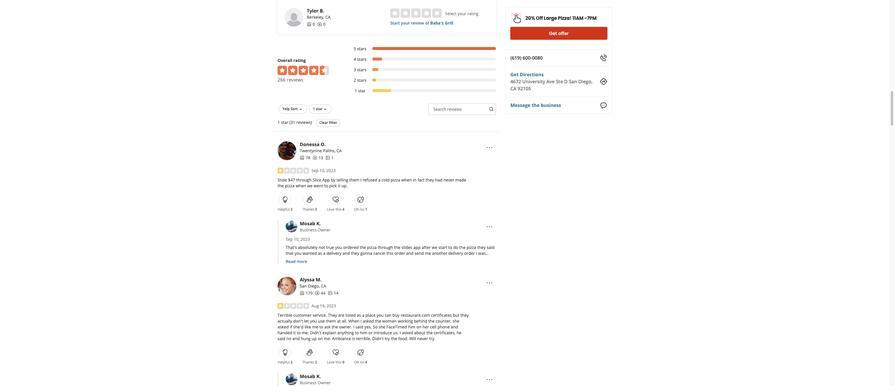Task type: locate. For each thing, give the bounding box(es) containing it.
menu image
[[486, 223, 493, 231], [486, 377, 493, 384]]

told down goes
[[324, 286, 332, 291]]

0 horizontal spatial asked
[[278, 325, 289, 330]]

by
[[331, 177, 336, 183]]

3 inside 'element'
[[354, 67, 356, 73]]

10 right wait
[[398, 303, 403, 309]]

san inside get directions 4672 university ave ste d san diego, ca 92105
[[569, 78, 577, 85]]

(no rating) image
[[391, 8, 442, 18]]

me. down explain
[[324, 336, 331, 342]]

16 review v2 image
[[318, 22, 322, 27]]

colt
[[388, 257, 395, 262]]

stars for 3 stars
[[357, 67, 367, 73]]

listed
[[346, 313, 356, 318]]

buy
[[393, 313, 400, 318]]

off
[[536, 15, 543, 22]]

2 stars from the top
[[357, 56, 367, 62]]

0 horizontal spatial free
[[329, 303, 337, 309]]

(4 reactions) element
[[343, 207, 345, 212], [365, 360, 367, 365]]

fresh up listed
[[349, 303, 359, 309]]

helpful for donessa o.
[[278, 207, 290, 212]]

it right 'from'
[[431, 280, 433, 286]]

be down when
[[350, 327, 355, 332]]

16 photos v2 image for o.
[[326, 156, 330, 160]]

$47
[[288, 177, 295, 183], [339, 321, 346, 327], [396, 321, 403, 327], [413, 321, 421, 327]]

a
[[379, 177, 381, 183], [323, 251, 326, 256], [493, 292, 495, 297], [326, 303, 328, 309], [437, 309, 439, 315], [362, 313, 365, 318], [306, 327, 308, 332]]

1 oh from the top
[[354, 207, 359, 212]]

reviews element containing 44
[[315, 291, 326, 296]]

16 photos v2 image
[[326, 156, 330, 160], [328, 291, 333, 296]]

0 horizontal spatial like
[[305, 325, 311, 330]]

0 horizontal spatial then
[[434, 292, 443, 297]]

1 horizontal spatial remember
[[469, 303, 489, 309]]

1 mosab from the top
[[300, 221, 315, 227]]

$47 inside stole $47 through slice app by telling them i refused a cold pizza when in fact they had never made the pizza when we went to pick it up.
[[288, 177, 295, 183]]

them
[[349, 177, 360, 183], [326, 319, 336, 324]]

friends element containing 78
[[300, 155, 311, 161]]

16 friends v2 image for donessa
[[300, 156, 305, 160]]

oh for alyssa m.
[[354, 360, 359, 365]]

way
[[313, 309, 320, 315]]

(4 reactions) element for oh no 4
[[365, 360, 367, 365]]

0 vertical spatial 16 review v2 image
[[313, 156, 318, 160]]

sep up that's
[[286, 237, 293, 242]]

1 helpful 2 from the top
[[278, 207, 293, 212]]

friends element for alyssa m.
[[300, 291, 313, 296]]

on down the who
[[374, 298, 379, 303]]

oh no 1
[[354, 207, 367, 212]]

like down let
[[305, 325, 311, 330]]

it
[[338, 183, 341, 189], [421, 257, 423, 262], [323, 280, 326, 286], [431, 280, 433, 286], [341, 286, 343, 291], [293, 330, 296, 336]]

my right 44
[[327, 292, 332, 297]]

2 horizontal spatial star
[[358, 88, 366, 94]]

it down bad
[[341, 286, 343, 291]]

2 menu image from the top
[[486, 280, 493, 287]]

16 chevron down v2 image
[[298, 107, 303, 112]]

1 star for 1 star popup button on the top of page
[[313, 106, 323, 111]]

change up speaking
[[452, 292, 466, 297]]

1 1 star rating image from the top
[[278, 168, 309, 174]]

to right the come on the left bottom
[[321, 274, 325, 280]]

0 vertical spatial mosab
[[300, 221, 315, 227]]

1 vertical spatial star
[[316, 106, 323, 111]]

1 star rating image
[[278, 168, 309, 174], [278, 303, 309, 309]]

it inside stole $47 through slice app by telling them i refused a cold pizza when in fact they had never made the pizza when we went to pick it up.
[[338, 183, 341, 189]]

app
[[414, 245, 421, 250]]

you
[[335, 245, 342, 250], [295, 251, 302, 256], [480, 257, 487, 262], [401, 262, 408, 268], [444, 268, 451, 274], [446, 280, 453, 286], [483, 280, 490, 286], [295, 286, 302, 291], [333, 286, 340, 291], [407, 286, 414, 291], [479, 286, 486, 291], [349, 292, 356, 297], [444, 292, 451, 297], [321, 298, 328, 303], [434, 298, 441, 303], [296, 303, 303, 309], [318, 303, 325, 309], [368, 303, 375, 309], [452, 303, 460, 309], [461, 303, 468, 309], [358, 309, 365, 315], [410, 309, 417, 315], [377, 313, 384, 318], [310, 319, 317, 324], [481, 321, 488, 327]]

1 horizontal spatial didn't
[[373, 336, 384, 342]]

an up benefit at bottom
[[413, 274, 418, 280]]

filter reviews by 5 stars rating element
[[348, 46, 496, 52]]

1 vertical spatial change
[[340, 298, 354, 303]]

1 vertical spatial menu image
[[486, 377, 493, 384]]

does
[[434, 262, 443, 268]]

facetimed
[[387, 325, 407, 330]]

0 horizontal spatial rating
[[294, 58, 306, 63]]

business down thanks 2
[[300, 380, 317, 386]]

0 inside reviews element
[[323, 21, 326, 27]]

no
[[360, 207, 364, 212], [286, 292, 291, 297], [307, 309, 312, 315], [287, 336, 292, 342], [360, 360, 364, 365]]

oh for donessa o.
[[354, 207, 359, 212]]

try.
[[429, 336, 436, 342]]

came
[[454, 280, 464, 286], [442, 298, 452, 303], [418, 309, 428, 315]]

a inside stole $47 through slice app by telling them i refused a cold pizza when in fact they had never made the pizza when we went to pick it up.
[[379, 177, 381, 183]]

hour down 'from'
[[423, 298, 433, 303]]

0 vertical spatial like
[[429, 309, 436, 315]]

1 vertical spatial reviews
[[448, 106, 462, 112]]

him
[[408, 325, 416, 330], [360, 330, 368, 336]]

2 mosab k. business owner from the top
[[300, 374, 331, 386]]

1 vertical spatial an
[[350, 280, 355, 286]]

other up been
[[397, 268, 407, 274]]

try inside the sep 10, 2023 that's absolutely not true you ordered the pizza through the slides app after we start to do the pizza they said that you wanted as a delivery and they gonna cancel this order and send me another delivery order i was waiting till i get the other delivery order your pizza kit colt so i can give it to the homeless people then you show up after almost 1 hour asking for your pizza and i told you that the slice does not send the delivery order. they just cancel the first order without sending the other order so i thought you will not be coming. nobody will come to pick up the pizza and it's already been almost an hour or even more so i can give the beads away before it goes bad to an ed before that they could benefit from it when you came i offered you to give you the pizza. i told you it will take me 10 minutes to make you and your fresh pizza for free and you said no i will go so it's not my fault it's you the one who ordered the cup order and then you change your mind to a delivery order but you don't change the order on the system so after an hour you came asking for your pizza i offer you to give you a free pizza fresh just you gonna wait 10 minutes and i remember you you remember me so there is no way to lie to each other you declined the offer and you came like a rat and speaking shit on my behind we aren't safe to steal your $47 we don't care about your $47 your $47 will not make us rich but when you gonna tell a story to people try to be honest
[[339, 327, 344, 332]]

give down the beads
[[286, 286, 294, 291]]

photos element containing 1
[[326, 155, 334, 161]]

a left place
[[362, 313, 365, 318]]

2 love from the top
[[327, 360, 335, 365]]

they inside the sep 10, 2023 that's absolutely not true you ordered the pizza through the slides app after we start to do the pizza they said that you wanted as a delivery and they gonna cancel this order and send me another delivery order i was waiting till i get the other delivery order your pizza kit colt so i can give it to the homeless people then you show up after almost 1 hour asking for your pizza and i told you that the slice does not send the delivery order. they just cancel the first order without sending the other order so i thought you will not be coming. nobody will come to pick up the pizza and it's already been almost an hour or even more so i can give the beads away before it goes bad to an ed before that they could benefit from it when you came i offered you to give you the pizza. i told you it will take me 10 minutes to make you and your fresh pizza for free and you said no i will go so it's not my fault it's you the one who ordered the cup order and then you change your mind to a delivery order but you don't change the order on the system so after an hour you came asking for your pizza i offer you to give you a free pizza fresh just you gonna wait 10 minutes and i remember you you remember me so there is no way to lie to each other you declined the offer and you came like a rat and speaking shit on my behind we aren't safe to steal your $47 we don't care about your $47 your $47 will not make us rich but when you gonna tell a story to people try to be honest
[[299, 268, 308, 274]]

hour
[[331, 262, 340, 268], [419, 274, 428, 280], [423, 298, 433, 303]]

44
[[321, 291, 326, 296]]

more inside the sep 10, 2023 that's absolutely not true you ordered the pizza through the slides app after we start to do the pizza they said that you wanted as a delivery and they gonna cancel this order and send me another delivery order i was waiting till i get the other delivery order your pizza kit colt so i can give it to the homeless people then you show up after almost 1 hour asking for your pizza and i told you that the slice does not send the delivery order. they just cancel the first order without sending the other order so i thought you will not be coming. nobody will come to pick up the pizza and it's already been almost an hour or even more so i can give the beads away before it goes bad to an ed before that they could benefit from it when you came i offered you to give you the pizza. i told you it will take me 10 minutes to make you and your fresh pizza for free and you said no i will go so it's not my fault it's you the one who ordered the cup order and then you change your mind to a delivery order but you don't change the order on the system so after an hour you came asking for your pizza i offer you to give you a free pizza fresh just you gonna wait 10 minutes and i remember you you remember me so there is no way to lie to each other you declined the offer and you came like a rat and speaking shit on my behind we aren't safe to steal your $47 we don't care about your $47 your $47 will not make us rich but when you gonna tell a story to people try to be honest
[[445, 274, 455, 280]]

beads
[[286, 280, 297, 286]]

0 vertical spatial 16 friends v2 image
[[307, 22, 312, 27]]

1 horizontal spatial reviews
[[448, 106, 462, 112]]

16 friends v2 image
[[300, 291, 305, 296]]

me
[[425, 251, 431, 256], [361, 286, 367, 291], [490, 303, 496, 309], [312, 325, 318, 330]]

mosab for 1st menu icon from the bottom of the page
[[300, 374, 315, 380]]

0 vertical spatial menu image
[[486, 223, 493, 231]]

0 vertical spatial hour
[[331, 262, 340, 268]]

stars up 3 stars
[[357, 56, 367, 62]]

honest
[[356, 327, 369, 332]]

helpful 2 for alyssa m.
[[278, 360, 293, 365]]

0 horizontal spatial be
[[350, 327, 355, 332]]

4.5 star rating image
[[278, 66, 329, 75]]

to up the slice
[[424, 257, 428, 262]]

it's right fault
[[343, 292, 348, 297]]

16 review v2 image for donessa
[[313, 156, 318, 160]]

order up the without
[[350, 257, 361, 262]]

1 vertical spatial my
[[487, 309, 493, 315]]

photos element for alyssa m.
[[328, 291, 339, 296]]

2 vertical spatial other
[[347, 309, 357, 315]]

didn't down introduce
[[373, 336, 384, 342]]

1 vertical spatial we
[[432, 245, 438, 250]]

up inside terrible customer service. they are listed as a place you can buy restaurant.com certificates but they actually don't let you use them at all. when i asked the woman working behind the counter, she asked if she'd like me to ask the owner. i said yes. so she facetimed him on her cell phone and handed it to me. didn't explain anything to him or introduce us. i asked about the certificates, he said no and hung up on me. ambiance is terrible. didn't try the food. will never try.
[[312, 336, 317, 342]]

to inside stole $47 through slice app by telling them i refused a cold pizza when in fact they had never made the pizza when we went to pick it up.
[[324, 183, 328, 189]]

0 horizontal spatial don't
[[329, 298, 339, 303]]

don't down fault
[[329, 298, 339, 303]]

or inside the sep 10, 2023 that's absolutely not true you ordered the pizza through the slides app after we start to do the pizza they said that you wanted as a delivery and they gonna cancel this order and send me another delivery order i was waiting till i get the other delivery order your pizza kit colt so i can give it to the homeless people then you show up after almost 1 hour asking for your pizza and i told you that the slice does not send the delivery order. they just cancel the first order without sending the other order so i thought you will not be coming. nobody will come to pick up the pizza and it's already been almost an hour or even more so i can give the beads away before it goes bad to an ed before that they could benefit from it when you came i offered you to give you the pizza. i told you it will take me 10 minutes to make you and your fresh pizza for free and you said no i will go so it's not my fault it's you the one who ordered the cup order and then you change your mind to a delivery order but you don't change the order on the system so after an hour you came asking for your pizza i offer you to give you a free pizza fresh just you gonna wait 10 minutes and i remember you you remember me so there is no way to lie to each other you declined the offer and you came like a rat and speaking shit on my behind we aren't safe to steal your $47 we don't care about your $47 your $47 will not make us rich but when you gonna tell a story to people try to be honest
[[430, 274, 434, 280]]

after down get
[[303, 262, 312, 268]]

thanks down the hung
[[303, 360, 314, 365]]

cold
[[382, 177, 390, 183]]

1 mosab k. business owner from the top
[[300, 221, 331, 233]]

2023 up "by"
[[327, 168, 336, 174]]

1 vertical spatial 3
[[315, 207, 317, 212]]

0 horizontal spatial get
[[511, 71, 519, 78]]

the inside message the business button
[[532, 102, 540, 109]]

thanks
[[303, 207, 314, 212], [303, 360, 314, 365]]

0 vertical spatial people
[[456, 257, 469, 262]]

we left went
[[307, 183, 313, 189]]

1 vertical spatial free
[[329, 303, 337, 309]]

2 1 star rating image from the top
[[278, 303, 309, 309]]

photo of donessa o. image
[[278, 142, 296, 160]]

another
[[432, 251, 448, 256]]

through left slice
[[296, 177, 312, 183]]

friends element containing 170
[[300, 291, 313, 296]]

friends element for donessa o.
[[300, 155, 311, 161]]

oh no 4
[[354, 360, 367, 365]]

0 vertical spatial rating
[[468, 11, 479, 16]]

0 horizontal spatial other
[[323, 257, 333, 262]]

1 stars from the top
[[357, 46, 367, 51]]

get directions link
[[511, 71, 544, 78]]

offered
[[467, 280, 482, 286]]

0 vertical spatial san
[[569, 78, 577, 85]]

get down large
[[549, 30, 557, 37]]

through inside the sep 10, 2023 that's absolutely not true you ordered the pizza through the slides app after we start to do the pizza they said that you wanted as a delivery and they gonna cancel this order and send me another delivery order i was waiting till i get the other delivery order your pizza kit colt so i can give it to the homeless people then you show up after almost 1 hour asking for your pizza and i told you that the slice does not send the delivery order. they just cancel the first order without sending the other order so i thought you will not be coming. nobody will come to pick up the pizza and it's already been almost an hour or even more so i can give the beads away before it goes bad to an ed before that they could benefit from it when you came i offered you to give you the pizza. i told you it will take me 10 minutes to make you and your fresh pizza for free and you said no i will go so it's not my fault it's you the one who ordered the cup order and then you change your mind to a delivery order but you don't change the order on the system so after an hour you came asking for your pizza i offer you to give you a free pizza fresh just you gonna wait 10 minutes and i remember you you remember me so there is no way to lie to each other you declined the offer and you came like a rat and speaking shit on my behind we aren't safe to steal your $47 we don't care about your $47 your $47 will not make us rich but when you gonna tell a story to people try to be honest
[[378, 245, 393, 250]]

2 helpful 2 from the top
[[278, 360, 293, 365]]

thanks for donessa
[[303, 207, 314, 212]]

1 vertical spatial san
[[300, 284, 307, 289]]

cup
[[406, 292, 413, 297]]

0 vertical spatial try
[[339, 327, 344, 332]]

0 horizontal spatial never
[[418, 336, 428, 342]]

come
[[309, 274, 320, 280]]

1 horizontal spatial is
[[352, 336, 355, 342]]

so down 'cup'
[[402, 298, 406, 303]]

change
[[452, 292, 466, 297], [340, 298, 354, 303]]

1 vertical spatial they
[[328, 313, 337, 318]]

like inside terrible customer service. they are listed as a place you can buy restaurant.com certificates but they actually don't let you use them at all. when i asked the woman working behind the counter, she asked if she'd like me to ask the owner. i said yes. so she facetimed him on her cell phone and handed it to me. didn't explain anything to him or introduce us. i asked about the certificates, he said no and hung up on me. ambiance is terrible. didn't try the food. will never try.
[[305, 325, 311, 330]]

0 vertical spatial fresh
[[433, 286, 443, 291]]

pick inside stole $47 through slice app by telling them i refused a cold pizza when in fact they had never made the pizza when we went to pick it up.
[[329, 183, 337, 189]]

24 phone v2 image
[[601, 54, 608, 61]]

3 down 4 stars
[[354, 67, 356, 73]]

(4 reactions) element left oh no 1
[[343, 207, 345, 212]]

0 horizontal spatial reviews
[[287, 77, 304, 83]]

filter reviews by 1 star rating element
[[348, 88, 496, 94]]

1 vertical spatial 4
[[343, 207, 345, 212]]

people
[[456, 257, 469, 262], [325, 327, 338, 332]]

0 vertical spatial pick
[[329, 183, 337, 189]]

2 helpful from the top
[[278, 360, 290, 365]]

this for m.
[[336, 360, 342, 365]]

10, up that's
[[294, 237, 300, 242]]

try down introduce
[[385, 336, 390, 342]]

2 for '(2 reactions)' element for donessa
[[291, 207, 293, 212]]

0 vertical spatial 1 star rating image
[[278, 168, 309, 174]]

0 vertical spatial friends element
[[307, 21, 315, 27]]

order
[[395, 251, 405, 256], [465, 251, 475, 256], [350, 257, 361, 262], [346, 268, 357, 274], [408, 268, 419, 274], [414, 292, 425, 297], [302, 298, 313, 303], [362, 298, 373, 303]]

ask
[[324, 325, 331, 330]]

they inside terrible customer service. they are listed as a place you can buy restaurant.com certificates but they actually don't let you use them at all. when i asked the woman working behind the counter, she asked if she'd like me to ask the owner. i said yes. so she facetimed him on her cell phone and handed it to me. didn't explain anything to him or introduce us. i asked about the certificates, he said no and hung up on me. ambiance is terrible. didn't try the food. will never try.
[[328, 313, 337, 318]]

0 vertical spatial gonna
[[361, 251, 373, 256]]

she up introduce
[[379, 325, 386, 330]]

don't
[[329, 298, 339, 303], [354, 321, 363, 327]]

1 star (31 reviews)
[[278, 120, 312, 125]]

they inside terrible customer service. they are listed as a place you can buy restaurant.com certificates but they actually don't let you use them at all. when i asked the woman working behind the counter, she asked if she'd like me to ask the owner. i said yes. so she facetimed him on her cell phone and handed it to me. didn't explain anything to him or introduce us. i asked about the certificates, he said no and hung up on me. ambiance is terrible. didn't try the food. will never try.
[[461, 313, 469, 318]]

2 vertical spatial friends element
[[300, 291, 313, 296]]

as inside terrible customer service. they are listed as a place you can buy restaurant.com certificates but they actually don't let you use them at all. when i asked the woman working behind the counter, she asked if she'd like me to ask the owner. i said yes. so she facetimed him on her cell phone and handed it to me. didn't explain anything to him or introduce us. i asked about the certificates, he said no and hung up on me. ambiance is terrible. didn't try the food. will never try.
[[357, 313, 361, 318]]

1 remember from the left
[[431, 303, 451, 309]]

1 vertical spatial or
[[369, 330, 373, 336]]

counter,
[[436, 319, 452, 324]]

2 horizontal spatial it's
[[367, 274, 372, 280]]

16 friends v2 image
[[307, 22, 312, 27], [300, 156, 305, 160]]

up right the hung
[[312, 336, 317, 342]]

them inside terrible customer service. they are listed as a place you can buy restaurant.com certificates but they actually don't let you use them at all. when i asked the woman working behind the counter, she asked if she'd like me to ask the owner. i said yes. so she facetimed him on her cell phone and handed it to me. didn't explain anything to him or introduce us. i asked about the certificates, he said no and hung up on me. ambiance is terrible. didn't try the food. will never try.
[[326, 319, 336, 324]]

behind up her
[[414, 319, 428, 324]]

16 review v2 image left 44
[[315, 291, 320, 296]]

search
[[434, 106, 447, 112]]

sep inside the sep 10, 2023 that's absolutely not true you ordered the pizza through the slides app after we start to do the pizza they said that you wanted as a delivery and they gonna cancel this order and send me another delivery order i was waiting till i get the other delivery order your pizza kit colt so i can give it to the homeless people then you show up after almost 1 hour asking for your pizza and i told you that the slice does not send the delivery order. they just cancel the first order without sending the other order so i thought you will not be coming. nobody will come to pick up the pizza and it's already been almost an hour or even more so i can give the beads away before it goes bad to an ed before that they could benefit from it when you came i offered you to give you the pizza. i told you it will take me 10 minutes to make you and your fresh pizza for free and you said no i will go so it's not my fault it's you the one who ordered the cup order and then you change your mind to a delivery order but you don't change the order on the system so after an hour you came asking for your pizza i offer you to give you a free pizza fresh just you gonna wait 10 minutes and i remember you you remember me so there is no way to lie to each other you declined the offer and you came like a rat and speaking shit on my behind we aren't safe to steal your $47 we don't care about your $47 your $47 will not make us rich but when you gonna tell a story to people try to be honest
[[286, 237, 293, 242]]

0 vertical spatial 10,
[[320, 168, 326, 174]]

my right shit
[[487, 309, 493, 315]]

0 horizontal spatial 1 star
[[313, 106, 323, 111]]

behind inside the sep 10, 2023 that's absolutely not true you ordered the pizza through the slides app after we start to do the pizza they said that you wanted as a delivery and they gonna cancel this order and send me another delivery order i was waiting till i get the other delivery order your pizza kit colt so i can give it to the homeless people then you show up after almost 1 hour asking for your pizza and i told you that the slice does not send the delivery order. they just cancel the first order without sending the other order so i thought you will not be coming. nobody will come to pick up the pizza and it's already been almost an hour or even more so i can give the beads away before it goes bad to an ed before that they could benefit from it when you came i offered you to give you the pizza. i told you it will take me 10 minutes to make you and your fresh pizza for free and you said no i will go so it's not my fault it's you the one who ordered the cup order and then you change your mind to a delivery order but you don't change the order on the system so after an hour you came asking for your pizza i offer you to give you a free pizza fresh just you gonna wait 10 minutes and i remember you you remember me so there is no way to lie to each other you declined the offer and you came like a rat and speaking shit on my behind we aren't safe to steal your $47 we don't care about your $47 your $47 will not make us rich but when you gonna tell a story to people try to be honest
[[286, 315, 299, 321]]

friends element
[[307, 21, 315, 27], [300, 155, 311, 161], [300, 291, 313, 296]]

1 k. from the top
[[317, 221, 321, 227]]

read
[[286, 259, 296, 265]]

get inside get directions 4672 university ave ste d san diego, ca 92105
[[511, 71, 519, 78]]

pizza.
[[310, 286, 321, 291]]

13
[[319, 155, 323, 161]]

  text field
[[429, 103, 496, 115]]

up
[[297, 262, 302, 268], [335, 274, 340, 280], [312, 336, 317, 342]]

o.
[[321, 141, 326, 148]]

this left oh no 1
[[336, 207, 342, 212]]

photos element for donessa o.
[[326, 155, 334, 161]]

k. for 1st menu icon from the bottom of the page
[[317, 374, 321, 380]]

photo of mosab k. image for 1st menu icon from the bottom of the page
[[286, 374, 298, 386]]

helpful for alyssa m.
[[278, 360, 290, 365]]

1 vertical spatial she
[[379, 325, 386, 330]]

photo of mosab k. image
[[286, 221, 298, 233], [286, 374, 298, 386]]

(2 reactions) element for alyssa
[[291, 360, 293, 365]]

4 stars
[[354, 56, 367, 62]]

slice
[[425, 262, 433, 268]]

donessa o. twentynine palms, ca
[[300, 141, 342, 154]]

0 vertical spatial my
[[327, 292, 332, 297]]

of
[[426, 20, 430, 26]]

never inside stole $47 through slice app by telling them i refused a cold pizza when in fact they had never made the pizza when we went to pick it up.
[[444, 177, 455, 183]]

0 horizontal spatial they
[[299, 268, 308, 274]]

as
[[318, 251, 322, 256], [357, 313, 361, 318]]

2 mosab from the top
[[300, 374, 315, 380]]

reviews element containing 13
[[313, 155, 323, 161]]

stars for 2 stars
[[357, 78, 367, 83]]

1 menu image from the top
[[486, 144, 493, 151]]

2
[[354, 78, 356, 83], [291, 207, 293, 212], [291, 360, 293, 365], [315, 360, 317, 365]]

1 horizontal spatial send
[[452, 262, 461, 268]]

1 inside the sep 10, 2023 that's absolutely not true you ordered the pizza through the slides app after we start to do the pizza they said that you wanted as a delivery and they gonna cancel this order and send me another delivery order i was waiting till i get the other delivery order your pizza kit colt so i can give it to the homeless people then you show up after almost 1 hour asking for your pizza and i told you that the slice does not send the delivery order. they just cancel the first order without sending the other order so i thought you will not be coming. nobody will come to pick up the pizza and it's already been almost an hour or even more so i can give the beads away before it goes bad to an ed before that they could benefit from it when you came i offered you to give you the pizza. i told you it will take me 10 minutes to make you and your fresh pizza for free and you said no i will go so it's not my fault it's you the one who ordered the cup order and then you change your mind to a delivery order but you don't change the order on the system so after an hour you came asking for your pizza i offer you to give you a free pizza fresh just you gonna wait 10 minutes and i remember you you remember me so there is no way to lie to each other you declined the offer and you came like a rat and speaking shit on my behind we aren't safe to steal your $47 we don't care about your $47 your $47 will not make us rich but when you gonna tell a story to people try to be honest
[[327, 262, 330, 268]]

about down her
[[414, 330, 426, 336]]

a inside terrible customer service. they are listed as a place you can buy restaurant.com certificates but they actually don't let you use them at all. when i asked the woman working behind the counter, she asked if she'd like me to ask the owner. i said yes. so she facetimed him on her cell phone and handed it to me. didn't explain anything to him or introduce us. i asked about the certificates, he said no and hung up on me. ambiance is terrible. didn't try the food. will never try.
[[362, 313, 365, 318]]

1 star rating image up terrible
[[278, 303, 309, 309]]

more
[[297, 259, 307, 265], [445, 274, 455, 280]]

through up kit
[[378, 245, 393, 250]]

san up 16 friends v2 icon
[[300, 284, 307, 289]]

reviews element containing 0
[[318, 21, 326, 27]]

pizza down stole
[[285, 183, 295, 189]]

0 horizontal spatial about
[[374, 321, 385, 327]]

stars inside 'element'
[[357, 67, 367, 73]]

menu image
[[486, 144, 493, 151], [486, 280, 493, 287]]

then
[[470, 257, 479, 262], [434, 292, 443, 297]]

pick
[[329, 183, 337, 189], [326, 274, 334, 280]]

mosab down thanks 2
[[300, 374, 315, 380]]

0 vertical spatial didn't
[[310, 330, 322, 336]]

4 left oh no 1
[[343, 207, 345, 212]]

2 k. from the top
[[317, 374, 321, 380]]

homeless
[[436, 257, 455, 262]]

1 horizontal spatial like
[[429, 309, 436, 315]]

but inside terrible customer service. they are listed as a place you can buy restaurant.com certificates but they actually don't let you use them at all. when i asked the woman working behind the counter, she asked if she'd like me to ask the owner. i said yes. so she facetimed him on her cell phone and handed it to me. didn't explain anything to him or introduce us. i asked about the certificates, he said no and hung up on me. ambiance is terrible. didn't try the food. will never try.
[[453, 313, 460, 318]]

like inside the sep 10, 2023 that's absolutely not true you ordered the pizza through the slides app after we start to do the pizza they said that you wanted as a delivery and they gonna cancel this order and send me another delivery order i was waiting till i get the other delivery order your pizza kit colt so i can give it to the homeless people then you show up after almost 1 hour asking for your pizza and i told you that the slice does not send the delivery order. they just cancel the first order without sending the other order so i thought you will not be coming. nobody will come to pick up the pizza and it's already been almost an hour or even more so i can give the beads away before it goes bad to an ed before that they could benefit from it when you came i offered you to give you the pizza. i told you it will take me 10 minutes to make you and your fresh pizza for free and you said no i will go so it's not my fault it's you the one who ordered the cup order and then you change your mind to a delivery order but you don't change the order on the system so after an hour you came asking for your pizza i offer you to give you a free pizza fresh just you gonna wait 10 minutes and i remember you you remember me so there is no way to lie to each other you declined the offer and you came like a rat and speaking shit on my behind we aren't safe to steal your $47 we don't care about your $47 your $47 will not make us rich but when you gonna tell a story to people try to be honest
[[429, 309, 436, 315]]

0 vertical spatial thanks
[[303, 207, 314, 212]]

business up "absolutely"
[[300, 227, 317, 233]]

to right lie
[[332, 309, 336, 315]]

never left try.
[[418, 336, 428, 342]]

1 vertical spatial ordered
[[382, 292, 398, 297]]

0 vertical spatial other
[[323, 257, 333, 262]]

photo of alyssa m. image
[[278, 277, 296, 296]]

diego, down alyssa m. link
[[308, 284, 320, 289]]

1 horizontal spatial don't
[[354, 321, 363, 327]]

behind inside terrible customer service. they are listed as a place you can buy restaurant.com certificates but they actually don't let you use them at all. when i asked the woman working behind the counter, she asked if she'd like me to ask the owner. i said yes. so she facetimed him on her cell phone and handed it to me. didn't explain anything to him or introduce us. i asked about the certificates, he said no and hung up on me. ambiance is terrible. didn't try the food. will never try.
[[414, 319, 428, 324]]

then down "even" in the bottom of the page
[[434, 292, 443, 297]]

2 horizontal spatial offer
[[558, 30, 569, 37]]

cancel up m.
[[317, 268, 329, 274]]

they up at
[[328, 313, 337, 318]]

1 vertical spatial gonna
[[376, 303, 388, 309]]

1 horizontal spatial them
[[349, 177, 360, 183]]

filter reviews by 2 stars rating element
[[348, 78, 496, 83]]

not
[[319, 245, 325, 250], [444, 262, 451, 268], [459, 268, 466, 274], [319, 292, 325, 297], [429, 321, 435, 327]]

1 love from the top
[[327, 207, 335, 212]]

1 vertical spatial asked
[[278, 325, 289, 330]]

0 vertical spatial we
[[307, 183, 313, 189]]

sep for sep 10, 2023 that's absolutely not true you ordered the pizza through the slides app after we start to do the pizza they said that you wanted as a delivery and they gonna cancel this order and send me another delivery order i was waiting till i get the other delivery order your pizza kit colt so i can give it to the homeless people then you show up after almost 1 hour asking for your pizza and i told you that the slice does not send the delivery order. they just cancel the first order without sending the other order so i thought you will not be coming. nobody will come to pick up the pizza and it's already been almost an hour or even more so i can give the beads away before it goes bad to an ed before that they could benefit from it when you came i offered you to give you the pizza. i told you it will take me 10 minutes to make you and your fresh pizza for free and you said no i will go so it's not my fault it's you the one who ordered the cup order and then you change your mind to a delivery order but you don't change the order on the system so after an hour you came asking for your pizza i offer you to give you a free pizza fresh just you gonna wait 10 minutes and i remember you you remember me so there is no way to lie to each other you declined the offer and you came like a rat and speaking shit on my behind we aren't safe to steal your $47 we don't care about your $47 your $47 will not make us rich but when you gonna tell a story to people try to be honest
[[286, 237, 293, 242]]

10, inside the sep 10, 2023 that's absolutely not true you ordered the pizza through the slides app after we start to do the pizza they said that you wanted as a delivery and they gonna cancel this order and send me another delivery order i was waiting till i get the other delivery order your pizza kit colt so i can give it to the homeless people then you show up after almost 1 hour asking for your pizza and i told you that the slice does not send the delivery order. they just cancel the first order without sending the other order so i thought you will not be coming. nobody will come to pick up the pizza and it's already been almost an hour or even more so i can give the beads away before it goes bad to an ed before that they could benefit from it when you came i offered you to give you the pizza. i told you it will take me 10 minutes to make you and your fresh pizza for free and you said no i will go so it's not my fault it's you the one who ordered the cup order and then you change your mind to a delivery order but you don't change the order on the system so after an hour you came asking for your pizza i offer you to give you a free pizza fresh just you gonna wait 10 minutes and i remember you you remember me so there is no way to lie to each other you declined the offer and you came like a rat and speaking shit on my behind we aren't safe to steal your $47 we don't care about your $47 your $47 will not make us rich but when you gonna tell a story to people try to be honest
[[294, 237, 300, 242]]

0 vertical spatial reviews element
[[318, 21, 326, 27]]

24 message v2 image
[[601, 102, 608, 109]]

1 vertical spatial business
[[300, 380, 317, 386]]

0 vertical spatial get
[[549, 30, 557, 37]]

reviews element
[[318, 21, 326, 27], [313, 155, 323, 161], [315, 291, 326, 296]]

go
[[302, 292, 306, 297]]

read more button
[[286, 259, 307, 265]]

1 vertical spatial 10,
[[294, 237, 300, 242]]

friends element down twentynine
[[300, 155, 311, 161]]

1 vertical spatial 2023
[[301, 237, 310, 242]]

helpful 2
[[278, 207, 293, 212], [278, 360, 293, 365]]

helpful left thanks 3
[[278, 207, 290, 212]]

helpful
[[278, 207, 290, 212], [278, 360, 290, 365]]

2 oh from the top
[[354, 360, 359, 365]]

told
[[392, 262, 399, 268], [324, 286, 332, 291]]

start
[[439, 245, 447, 250]]

1 thanks from the top
[[303, 207, 314, 212]]

None radio
[[401, 8, 410, 18], [433, 8, 442, 18], [401, 8, 410, 18], [433, 8, 442, 18]]

went
[[314, 183, 323, 189]]

yelp sort
[[283, 106, 298, 111]]

1 vertical spatial 16 photos v2 image
[[328, 291, 333, 296]]

16 review v2 image left 13
[[313, 156, 318, 160]]

that
[[286, 251, 294, 256], [409, 262, 416, 268], [376, 280, 384, 286]]

more inside dropdown button
[[297, 259, 307, 265]]

1 star inside popup button
[[313, 106, 323, 111]]

(2 reactions) element
[[291, 207, 293, 212], [291, 360, 293, 365], [315, 360, 317, 365]]

an left the ed at the left of the page
[[350, 280, 355, 286]]

0 inside friends element
[[313, 21, 315, 27]]

us.
[[393, 330, 399, 336]]

(3 reactions) element
[[315, 207, 317, 212]]

0 horizontal spatial star
[[281, 120, 289, 125]]

said down handed
[[278, 336, 286, 342]]

2 before from the left
[[362, 280, 375, 286]]

friends element containing 0
[[307, 21, 315, 27]]

-
[[585, 15, 587, 22]]

get directions 4672 university ave ste d san diego, ca 92105
[[511, 71, 593, 92]]

3 stars from the top
[[357, 67, 367, 73]]

2 thanks from the top
[[303, 360, 314, 365]]

get for get directions 4672 university ave ste d san diego, ca 92105
[[511, 71, 519, 78]]

0 horizontal spatial him
[[360, 330, 368, 336]]

1 down the palms,
[[332, 155, 334, 161]]

get inside button
[[549, 30, 557, 37]]

1 horizontal spatial cancel
[[374, 251, 386, 256]]

it down she'd
[[293, 330, 296, 336]]

photos element containing 14
[[328, 291, 339, 296]]

rating element
[[391, 8, 442, 18]]

menu image for donessa o.
[[486, 144, 493, 151]]

1 vertical spatial like
[[305, 325, 311, 330]]

gonna
[[361, 251, 373, 256], [376, 303, 388, 309], [286, 327, 298, 332]]

message
[[511, 102, 531, 109]]

reviews element for b.
[[318, 21, 326, 27]]

ordered right true
[[343, 245, 359, 250]]

(2 reactions) element left thanks 3
[[291, 207, 293, 212]]

palms,
[[323, 148, 336, 154]]

one
[[365, 292, 372, 297]]

the inside stole $47 through slice app by telling them i refused a cold pizza when in fact they had never made the pizza when we went to pick it up.
[[278, 183, 284, 189]]

1 vertical spatial through
[[378, 245, 393, 250]]

up up bad
[[335, 274, 340, 280]]

rat
[[440, 309, 446, 315]]

1 horizontal spatial 3
[[354, 67, 356, 73]]

16 review v2 image
[[313, 156, 318, 160], [315, 291, 320, 296]]

1 horizontal spatial him
[[408, 325, 416, 330]]

are
[[338, 313, 345, 318]]

4 stars from the top
[[357, 78, 367, 83]]

stars for 4 stars
[[357, 56, 367, 62]]

ca down 4672
[[511, 85, 517, 92]]

terrible.
[[356, 336, 371, 342]]

1 horizontal spatial fresh
[[433, 286, 443, 291]]

hung
[[301, 336, 311, 342]]

slides
[[402, 245, 413, 250]]

business
[[541, 102, 561, 109]]

0 for friends element containing 0
[[313, 21, 315, 27]]

1 star rating image for donessa o.
[[278, 168, 309, 174]]

owner
[[318, 227, 331, 233], [318, 380, 331, 386]]

1 photo of mosab k. image from the top
[[286, 221, 298, 233]]

ordered up the system
[[382, 292, 398, 297]]

filter reviews by 3 stars rating element
[[348, 67, 496, 73]]

1 vertical spatial 1 star rating image
[[278, 303, 309, 309]]

0 vertical spatial as
[[318, 251, 322, 256]]

pizza!
[[558, 15, 572, 22]]

asked down actually
[[278, 325, 289, 330]]

1 vertical spatial helpful
[[278, 360, 290, 365]]

1 helpful from the top
[[278, 207, 290, 212]]

like left rat
[[429, 309, 436, 315]]

(2 reactions) element left 'love this 0'
[[315, 360, 317, 365]]

anything
[[338, 330, 354, 336]]

as inside the sep 10, 2023 that's absolutely not true you ordered the pizza through the slides app after we start to do the pizza they said that you wanted as a delivery and they gonna cancel this order and send me another delivery order i was waiting till i get the other delivery order your pizza kit colt so i can give it to the homeless people then you show up after almost 1 hour asking for your pizza and i told you that the slice does not send the delivery order. they just cancel the first order without sending the other order so i thought you will not be coming. nobody will come to pick up the pizza and it's already been almost an hour or even more so i can give the beads away before it goes bad to an ed before that they could benefit from it when you came i offered you to give you the pizza. i told you it will take me 10 minutes to make you and your fresh pizza for free and you said no i will go so it's not my fault it's you the one who ordered the cup order and then you change your mind to a delivery order but you don't change the order on the system so after an hour you came asking for your pizza i offer you to give you a free pizza fresh just you gonna wait 10 minutes and i remember you you remember me so there is no way to lie to each other you declined the offer and you came like a rat and speaking shit on my behind we aren't safe to steal your $47 we don't care about your $47 your $47 will not make us rich but when you gonna tell a story to people try to be honest
[[318, 251, 322, 256]]

never inside terrible customer service. they are listed as a place you can buy restaurant.com certificates but they actually don't let you use them at all. when i asked the woman working behind the counter, she asked if she'd like me to ask the owner. i said yes. so she facetimed him on her cell phone and handed it to me. didn't explain anything to him or introduce us. i asked about the certificates, he said no and hung up on me. ambiance is terrible. didn't try the food. will never try.
[[418, 336, 428, 342]]

an up restaurant.com
[[418, 298, 422, 303]]

0 vertical spatial 16 photos v2 image
[[326, 156, 330, 160]]

up down the till
[[297, 262, 302, 268]]

before right the ed at the left of the page
[[362, 280, 375, 286]]

that left the slice
[[409, 262, 416, 268]]

k. for first menu icon from the top of the page
[[317, 221, 321, 227]]

search image
[[489, 107, 494, 112]]

16 review v2 image for alyssa
[[315, 291, 320, 296]]

0 vertical spatial more
[[297, 259, 307, 265]]

photo of tyler b. image
[[285, 8, 303, 27]]

ca inside get directions 4672 university ave ste d san diego, ca 92105
[[511, 85, 517, 92]]

an
[[413, 274, 418, 280], [350, 280, 355, 286], [418, 298, 422, 303]]

2 photo of mosab k. image from the top
[[286, 374, 298, 386]]

1 vertical spatial mosab k. business owner
[[300, 374, 331, 386]]

is down anything
[[352, 336, 355, 342]]

or inside terrible customer service. they are listed as a place you can buy restaurant.com certificates but they actually don't let you use them at all. when i asked the woman working behind the counter, she asked if she'd like me to ask the owner. i said yes. so she facetimed him on her cell phone and handed it to me. didn't explain anything to him or introduce us. i asked about the certificates, he said no and hung up on me. ambiance is terrible. didn't try the food. will never try.
[[369, 330, 373, 336]]

photos element
[[326, 155, 334, 161], [328, 291, 339, 296]]

them inside stole $47 through slice app by telling them i refused a cold pizza when in fact they had never made the pizza when we went to pick it up.
[[349, 177, 360, 183]]

him down the 'working'
[[408, 325, 416, 330]]

1 star button
[[309, 104, 332, 114]]

them up 'ask'
[[326, 319, 336, 324]]

None radio
[[391, 8, 400, 18], [412, 8, 421, 18], [422, 8, 431, 18], [391, 8, 400, 18], [412, 8, 421, 18], [422, 8, 431, 18]]

remember
[[431, 303, 451, 309], [469, 303, 489, 309]]

love for o.
[[327, 207, 335, 212]]

1 vertical spatial (4 reactions) element
[[365, 360, 367, 365]]

wait
[[389, 303, 397, 309]]

love for m.
[[327, 360, 335, 365]]

gonna down we
[[286, 327, 298, 332]]

0 vertical spatial offer
[[558, 30, 569, 37]]

never
[[444, 177, 455, 183], [418, 336, 428, 342]]

don't up honest
[[354, 321, 363, 327]]

0 vertical spatial make
[[395, 286, 406, 291]]

10, for sep 10, 2023
[[320, 168, 326, 174]]

0 horizontal spatial didn't
[[310, 330, 322, 336]]

$47 right stole
[[288, 177, 295, 183]]

mosab k. business owner for 1st menu icon from the bottom of the page
[[300, 374, 331, 386]]

10
[[368, 286, 373, 291], [398, 303, 403, 309]]

(619)
[[511, 55, 522, 61]]

they left shit
[[461, 313, 469, 318]]

star inside popup button
[[316, 106, 323, 111]]



Task type: describe. For each thing, give the bounding box(es) containing it.
directions
[[520, 71, 544, 78]]

so right "even" in the bottom of the page
[[456, 274, 461, 280]]

on right shit
[[481, 309, 486, 315]]

0 vertical spatial an
[[413, 274, 418, 280]]

pizza down mind
[[483, 298, 492, 303]]

each
[[337, 309, 346, 315]]

not left true
[[319, 245, 325, 250]]

0 horizontal spatial cancel
[[317, 268, 329, 274]]

this for o.
[[336, 207, 342, 212]]

alyssa m. san diego, ca
[[300, 277, 326, 289]]

5
[[354, 46, 356, 51]]

0 vertical spatial told
[[392, 262, 399, 268]]

thanks for alyssa
[[303, 360, 314, 365]]

mosab for first menu icon from the top of the page
[[300, 221, 315, 227]]

0 vertical spatial minutes
[[374, 286, 389, 291]]

working
[[398, 319, 413, 324]]

when down "even" in the bottom of the page
[[434, 280, 445, 286]]

they inside stole $47 through slice app by telling them i refused a cold pizza when in fact they had never made the pizza when we went to pick it up.
[[426, 177, 434, 183]]

owner.
[[339, 325, 353, 330]]

it right m.
[[323, 280, 326, 286]]

1 business from the top
[[300, 227, 317, 233]]

0 vertical spatial ordered
[[343, 245, 359, 250]]

2 vertical spatial asked
[[402, 330, 413, 336]]

we
[[286, 321, 292, 327]]

terrible
[[278, 313, 293, 318]]

sep for sep 10, 2023
[[312, 168, 319, 174]]

certificates,
[[434, 330, 456, 336]]

7pm
[[587, 15, 597, 22]]

2 vertical spatial came
[[418, 309, 428, 315]]

ca inside tyler b. berkeley, ca
[[326, 14, 331, 20]]

a right 19,
[[326, 303, 328, 309]]

0 horizontal spatial gonna
[[286, 327, 298, 332]]

order right 'cup'
[[414, 292, 425, 297]]

$47 down are
[[339, 321, 346, 327]]

1 star for filter reviews by 1 star rating element
[[355, 88, 366, 94]]

1 vertical spatial him
[[360, 330, 368, 336]]

give up way
[[309, 303, 317, 309]]

start
[[391, 20, 400, 26]]

to left use
[[314, 321, 318, 327]]

when down shit
[[469, 321, 480, 327]]

not down pizza.
[[319, 292, 325, 297]]

0 vertical spatial for
[[354, 262, 360, 268]]

(1 reaction) element
[[365, 207, 367, 212]]

delivery up coming.
[[470, 262, 485, 268]]

i inside stole $47 through slice app by telling them i refused a cold pizza when in fact they had never made the pizza when we went to pick it up.
[[361, 177, 362, 183]]

to down "could"
[[390, 286, 394, 291]]

aug 19, 2023
[[312, 303, 336, 309]]

we inside stole $47 through slice app by telling them i refused a cold pizza when in fact they had never made the pizza when we went to pick it up.
[[307, 183, 313, 189]]

made
[[456, 177, 467, 183]]

2 vertical spatial an
[[418, 298, 422, 303]]

0 horizontal spatial my
[[327, 292, 332, 297]]

phone
[[438, 325, 450, 330]]

had
[[435, 177, 443, 183]]

1 left (31
[[278, 120, 280, 125]]

aug
[[312, 303, 319, 309]]

lie
[[326, 309, 331, 315]]

0 vertical spatial that
[[286, 251, 294, 256]]

2 vertical spatial hour
[[423, 298, 433, 303]]

this inside the sep 10, 2023 that's absolutely not true you ordered the pizza through the slides app after we start to do the pizza they said that you wanted as a delivery and they gonna cancel this order and send me another delivery order i was waiting till i get the other delivery order your pizza kit colt so i can give it to the homeless people then you show up after almost 1 hour asking for your pizza and i told you that the slice does not send the delivery order. they just cancel the first order without sending the other order so i thought you will not be coming. nobody will come to pick up the pizza and it's already been almost an hour or even more so i can give the beads away before it goes bad to an ed before that they could benefit from it when you came i offered you to give you the pizza. i told you it will take me 10 minutes to make you and your fresh pizza for free and you said no i will go so it's not my fault it's you the one who ordered the cup order and then you change your mind to a delivery order but you don't change the order on the system so after an hour you came asking for your pizza i offer you to give you a free pizza fresh just you gonna wait 10 minutes and i remember you you remember me so there is no way to lie to each other you declined the offer and you came like a rat and speaking shit on my behind we aren't safe to steal your $47 we don't care about your $47 your $47 will not make us rich but when you gonna tell a story to people try to be honest
[[387, 251, 394, 256]]

0 vertical spatial asking
[[341, 262, 353, 268]]

0 horizontal spatial after
[[303, 262, 312, 268]]

1 horizontal spatial then
[[470, 257, 479, 262]]

will left "take"
[[344, 286, 351, 291]]

order down one
[[362, 298, 373, 303]]

reviews for 266 reviews
[[287, 77, 304, 83]]

1 horizontal spatial it's
[[343, 292, 348, 297]]

to right mind
[[488, 292, 492, 297]]

sep 10, 2023
[[312, 168, 336, 174]]

reviews for search reviews
[[448, 106, 462, 112]]

it down app
[[421, 257, 423, 262]]

0 horizontal spatial almost
[[313, 262, 326, 268]]

will left cell
[[422, 321, 428, 327]]

friends element for tyler b.
[[307, 21, 315, 27]]

so right go
[[307, 292, 312, 297]]

to left aug
[[304, 303, 308, 309]]

thanks 3
[[303, 207, 317, 212]]

0 vertical spatial free
[[462, 286, 469, 291]]

2 owner from the top
[[318, 380, 331, 386]]

1 vertical spatial told
[[324, 286, 332, 291]]

if
[[290, 325, 292, 330]]

already
[[373, 274, 388, 280]]

1 down 2 stars on the left top of the page
[[355, 88, 357, 94]]

donessa
[[300, 141, 320, 148]]

customer
[[294, 313, 312, 318]]

filter reviews by 4 stars rating element
[[348, 56, 496, 62]]

1 horizontal spatial after
[[407, 298, 416, 303]]

use
[[318, 319, 325, 324]]

2 vertical spatial we
[[347, 321, 352, 327]]

14
[[334, 291, 339, 296]]

20%
[[526, 15, 535, 22]]

1 horizontal spatial my
[[487, 309, 493, 315]]

diego, inside alyssa m. san diego, ca
[[308, 284, 320, 289]]

2 horizontal spatial other
[[397, 268, 407, 274]]

24 directions v2 image
[[601, 78, 608, 85]]

1 menu image from the top
[[486, 223, 493, 231]]

from
[[420, 280, 430, 286]]

5 stars
[[354, 46, 367, 51]]

star for filter reviews by 1 star rating element
[[358, 88, 366, 94]]

get for get offer
[[549, 30, 557, 37]]

1 horizontal spatial people
[[456, 257, 469, 262]]

pizza up rat
[[444, 286, 454, 291]]

0 horizontal spatial offer
[[286, 303, 295, 309]]

it inside terrible customer service. they are listed as a place you can buy restaurant.com certificates but they actually don't let you use them at all. when i asked the woman working behind the counter, she asked if she'd like me to ask the owner. i said yes. so she facetimed him on her cell phone and handed it to me. didn't explain anything to him or introduce us. i asked about the certificates, he said no and hung up on me. ambiance is terrible. didn't try the food. will never try.
[[293, 330, 296, 336]]

1 horizontal spatial came
[[442, 298, 452, 303]]

order down slides
[[395, 251, 405, 256]]

11am
[[573, 15, 584, 22]]

will up away
[[302, 274, 308, 280]]

said down when
[[356, 325, 364, 330]]

10, for sep 10, 2023 that's absolutely not true you ordered the pizza through the slides app after we start to do the pizza they said that you wanted as a delivery and they gonna cancel this order and send me another delivery order i was waiting till i get the other delivery order your pizza kit colt so i can give it to the homeless people then you show up after almost 1 hour asking for your pizza and i told you that the slice does not send the delivery order. they just cancel the first order without sending the other order so i thought you will not be coming. nobody will come to pick up the pizza and it's already been almost an hour or even more so i can give the beads away before it goes bad to an ed before that they could benefit from it when you came i offered you to give you the pizza. i told you it will take me 10 minutes to make you and your fresh pizza for free and you said no i will go so it's not my fault it's you the one who ordered the cup order and then you change your mind to a delivery order but you don't change the order on the system so after an hour you came asking for your pizza i offer you to give you a free pizza fresh just you gonna wait 10 minutes and i remember you you remember me so there is no way to lie to each other you declined the offer and you came like a rat and speaking shit on my behind we aren't safe to steal your $47 we don't care about your $47 your $47 will not make us rich but when you gonna tell a story to people try to be honest
[[294, 237, 300, 242]]

$47 down restaurant.com
[[413, 321, 421, 327]]

delivery down true
[[327, 251, 342, 256]]

offer inside the get offer button
[[558, 30, 569, 37]]

reviews element for m.
[[315, 291, 326, 296]]

try inside terrible customer service. they are listed as a place you can buy restaurant.com certificates but they actually don't let you use them at all. when i asked the woman working behind the counter, she asked if she'd like me to ask the owner. i said yes. so she facetimed him on her cell phone and handed it to me. didn't explain anything to him or introduce us. i asked about the certificates, he said no and hung up on me. ambiance is terrible. didn't try the food. will never try.
[[385, 336, 390, 342]]

0 horizontal spatial but
[[314, 298, 320, 303]]

explain
[[323, 330, 337, 336]]

they up the without
[[351, 251, 359, 256]]

order left was
[[465, 251, 475, 256]]

give up offered at the right bottom of the page
[[472, 274, 479, 280]]

there
[[291, 309, 302, 315]]

mind
[[477, 292, 487, 297]]

when left in
[[402, 177, 412, 183]]

first
[[337, 268, 345, 274]]

2 horizontal spatial we
[[432, 245, 438, 250]]

pizza up the ed at the left of the page
[[348, 274, 358, 280]]

star for 1 star popup button on the top of page
[[316, 106, 323, 111]]

place
[[366, 313, 376, 318]]

a right wanted
[[323, 251, 326, 256]]

2 vertical spatial star
[[281, 120, 289, 125]]

16 chevron down v2 image
[[323, 107, 328, 112]]

2 vertical spatial but
[[462, 321, 468, 327]]

love this 4
[[327, 207, 345, 212]]

1 vertical spatial me.
[[324, 336, 331, 342]]

1 inside popup button
[[313, 106, 315, 111]]

said up mind
[[487, 286, 495, 291]]

story
[[309, 327, 319, 332]]

order.
[[286, 268, 298, 274]]

so up 'from'
[[420, 268, 424, 274]]

delivery down 16 friends v2 icon
[[286, 298, 301, 303]]

no left '(1 reaction)' element
[[360, 207, 364, 212]]

no left way
[[307, 309, 312, 315]]

order right first
[[346, 268, 357, 274]]

is inside the sep 10, 2023 that's absolutely not true you ordered the pizza through the slides app after we start to do the pizza they said that you wanted as a delivery and they gonna cancel this order and send me another delivery order i was waiting till i get the other delivery order your pizza kit colt so i can give it to the homeless people then you show up after almost 1 hour asking for your pizza and i told you that the slice does not send the delivery order. they just cancel the first order without sending the other order so i thought you will not be coming. nobody will come to pick up the pizza and it's already been almost an hour or even more so i can give the beads away before it goes bad to an ed before that they could benefit from it when you came i offered you to give you the pizza. i told you it will take me 10 minutes to make you and your fresh pizza for free and you said no i will go so it's not my fault it's you the one who ordered the cup order and then you change your mind to a delivery order but you don't change the order on the system so after an hour you came asking for your pizza i offer you to give you a free pizza fresh just you gonna wait 10 minutes and i remember you you remember me so there is no way to lie to each other you declined the offer and you came like a rat and speaking shit on my behind we aren't safe to steal your $47 we don't care about your $47 your $47 will not make us rich but when you gonna tell a story to people try to be honest
[[303, 309, 306, 315]]

2 business from the top
[[300, 380, 317, 386]]

1 vertical spatial hour
[[419, 274, 428, 280]]

1 horizontal spatial that
[[376, 280, 384, 286]]

pizza up sending
[[371, 262, 380, 268]]

give down app
[[412, 257, 419, 262]]

diego, inside get directions 4672 university ave ste d san diego, ca 92105
[[579, 78, 593, 85]]

0 horizontal spatial people
[[325, 327, 338, 332]]

0 vertical spatial 10
[[368, 286, 373, 291]]

in
[[413, 177, 417, 183]]

me inside terrible customer service. they are listed as a place you can buy restaurant.com certificates but they actually don't let you use them at all. when i asked the woman working behind the counter, she asked if she'd like me to ask the owner. i said yes. so she facetimed him on her cell phone and handed it to me. didn't explain anything to him or introduce us. i asked about the certificates, he said no and hung up on me. ambiance is terrible. didn't try the food. will never try.
[[312, 325, 318, 330]]

no down the beads
[[286, 292, 291, 297]]

to left lie
[[321, 309, 325, 315]]

pizza up the without
[[367, 245, 377, 250]]

1 horizontal spatial almost
[[399, 274, 412, 280]]

2 for '(2 reactions)' element related to alyssa
[[291, 360, 293, 365]]

telling
[[337, 177, 348, 183]]

1 vertical spatial send
[[452, 262, 461, 268]]

twentynine
[[300, 148, 322, 154]]

0 vertical spatial be
[[467, 268, 472, 274]]

baba'z
[[431, 20, 444, 26]]

to down all. at the bottom left of page
[[345, 327, 349, 332]]

about inside the sep 10, 2023 that's absolutely not true you ordered the pizza through the slides app after we start to do the pizza they said that you wanted as a delivery and they gonna cancel this order and send me another delivery order i was waiting till i get the other delivery order your pizza kit colt so i can give it to the homeless people then you show up after almost 1 hour asking for your pizza and i told you that the slice does not send the delivery order. they just cancel the first order without sending the other order so i thought you will not be coming. nobody will come to pick up the pizza and it's already been almost an hour or even more so i can give the beads away before it goes bad to an ed before that they could benefit from it when you came i offered you to give you the pizza. i told you it will take me 10 minutes to make you and your fresh pizza for free and you said no i will go so it's not my fault it's you the one who ordered the cup order and then you change your mind to a delivery order but you don't change the order on the system so after an hour you came asking for your pizza i offer you to give you a free pizza fresh just you gonna wait 10 minutes and i remember you you remember me so there is no way to lie to each other you declined the offer and you came like a rat and speaking shit on my behind we aren't safe to steal your $47 we don't care about your $47 your $47 will not make us rich but when you gonna tell a story to people try to be honest
[[374, 321, 385, 327]]

to right bad
[[345, 280, 349, 286]]

they down been
[[385, 280, 393, 286]]

pizza up each
[[338, 303, 348, 309]]

2 for '(2 reactions)' element to the left of 'love this 0'
[[315, 360, 317, 365]]

1 horizontal spatial 10
[[398, 303, 403, 309]]

stars for 5 stars
[[357, 46, 367, 51]]

not left coming.
[[459, 268, 466, 274]]

2023 for donessa o.
[[327, 168, 336, 174]]

through inside stole $47 through slice app by telling them i refused a cold pizza when in fact they had never made the pizza when we went to pick it up.
[[296, 177, 312, 183]]

let
[[304, 319, 309, 324]]

16 photos v2 image for m.
[[328, 291, 333, 296]]

start your review of baba'z grill
[[391, 20, 454, 26]]

us
[[448, 321, 453, 327]]

select your rating
[[446, 11, 479, 16]]

d
[[564, 78, 568, 85]]

0 vertical spatial she
[[453, 319, 460, 324]]

2 remember from the left
[[469, 303, 489, 309]]

alyssa
[[300, 277, 315, 283]]

photo of mosab k. image for first menu icon from the top of the page
[[286, 221, 298, 233]]

when
[[349, 319, 360, 324]]

1 vertical spatial rating
[[294, 58, 306, 63]]

1 vertical spatial didn't
[[373, 336, 384, 342]]

0 vertical spatial me.
[[302, 330, 309, 336]]

2 horizontal spatial for
[[466, 298, 472, 303]]

he
[[457, 330, 462, 336]]

to down use
[[319, 325, 323, 330]]

tyler
[[307, 8, 319, 14]]

0 horizontal spatial just
[[309, 268, 316, 274]]

pick inside the sep 10, 2023 that's absolutely not true you ordered the pizza through the slides app after we start to do the pizza they said that you wanted as a delivery and they gonna cancel this order and send me another delivery order i was waiting till i get the other delivery order your pizza kit colt so i can give it to the homeless people then you show up after almost 1 hour asking for your pizza and i told you that the slice does not send the delivery order. they just cancel the first order without sending the other order so i thought you will not be coming. nobody will come to pick up the pizza and it's already been almost an hour or even more so i can give the beads away before it goes bad to an ed before that they could benefit from it when you came i offered you to give you the pizza. i told you it will take me 10 minutes to make you and your fresh pizza for free and you said no i will go so it's not my fault it's you the one who ordered the cup order and then you change your mind to a delivery order but you don't change the order on the system so after an hour you came asking for your pizza i offer you to give you a free pizza fresh just you gonna wait 10 minutes and i remember you you remember me so there is no way to lie to each other you declined the offer and you came like a rat and speaking shit on my behind we aren't safe to steal your $47 we don't care about your $47 your $47 will not make us rich but when you gonna tell a story to people try to be honest
[[326, 274, 334, 280]]

0 for reviews element containing 0
[[323, 21, 326, 27]]

ca inside donessa o. twentynine palms, ca
[[337, 148, 342, 154]]

mosab k. business owner for first menu icon from the top of the page
[[300, 221, 331, 233]]

show
[[286, 262, 296, 268]]

when left went
[[296, 183, 306, 189]]

266
[[278, 77, 286, 83]]

1 horizontal spatial ordered
[[382, 292, 398, 297]]

0 vertical spatial cancel
[[374, 251, 386, 256]]

will left go
[[294, 292, 300, 297]]

that's
[[286, 245, 297, 250]]

a right mind
[[493, 292, 495, 297]]

to left do
[[449, 245, 452, 250]]

1 vertical spatial for
[[455, 286, 460, 291]]

aren't
[[293, 321, 304, 327]]

safe
[[305, 321, 313, 327]]

till
[[301, 257, 305, 262]]

search reviews
[[434, 106, 462, 112]]

1 owner from the top
[[318, 227, 331, 233]]

love this 0
[[327, 360, 345, 365]]

shit
[[473, 309, 480, 315]]

benefit
[[406, 280, 419, 286]]

1 inside photos element
[[332, 155, 334, 161]]

16 friends v2 image for tyler
[[307, 22, 312, 27]]

1 vertical spatial don't
[[354, 321, 363, 327]]

order down go
[[302, 298, 313, 303]]

so left there
[[286, 309, 290, 315]]

2 menu image from the top
[[486, 377, 493, 384]]

1 star rating image for alyssa m.
[[278, 303, 309, 309]]

0 vertical spatial don't
[[329, 298, 339, 303]]

2 down 3 stars
[[354, 78, 356, 83]]

they up was
[[478, 245, 486, 250]]

0 horizontal spatial she
[[379, 325, 386, 330]]

0 vertical spatial asked
[[363, 319, 374, 324]]

can inside terrible customer service. they are listed as a place you can buy restaurant.com certificates but they actually don't let you use them at all. when i asked the woman working behind the counter, she asked if she'd like me to ask the owner. i said yes. so she facetimed him on her cell phone and handed it to me. didn't explain anything to him or introduce us. i asked about the certificates, he said no and hung up on me. ambiance is terrible. didn't try the food. will never try.
[[385, 313, 392, 318]]

2023 inside the sep 10, 2023 that's absolutely not true you ordered the pizza through the slides app after we start to do the pizza they said that you wanted as a delivery and they gonna cancel this order and send me another delivery order i was waiting till i get the other delivery order your pizza kit colt so i can give it to the homeless people then you show up after almost 1 hour asking for your pizza and i told you that the slice does not send the delivery order. they just cancel the first order without sending the other order so i thought you will not be coming. nobody will come to pick up the pizza and it's already been almost an hour or even more so i can give the beads away before it goes bad to an ed before that they could benefit from it when you came i offered you to give you the pizza. i told you it will take me 10 minutes to make you and your fresh pizza for free and you said no i will go so it's not my fault it's you the one who ordered the cup order and then you change your mind to a delivery order but you don't change the order on the system so after an hour you came asking for your pizza i offer you to give you a free pizza fresh just you gonna wait 10 minutes and i remember you you remember me so there is no way to lie to each other you declined the offer and you came like a rat and speaking shit on my behind we aren't safe to steal your $47 we don't care about your $47 your $47 will not make us rich but when you gonna tell a story to people try to be honest
[[301, 237, 310, 242]]

$47 down buy
[[396, 321, 403, 327]]

(4 reactions) element for love this 4
[[343, 207, 345, 212]]

tell
[[299, 327, 305, 332]]

nobody
[[286, 274, 301, 280]]

0 vertical spatial send
[[415, 251, 424, 256]]

m.
[[316, 277, 322, 283]]

1 vertical spatial then
[[434, 292, 443, 297]]

will down homeless
[[452, 268, 458, 274]]

large
[[544, 15, 557, 22]]

(2 reactions) element for donessa
[[291, 207, 293, 212]]

19,
[[320, 303, 326, 309]]

steal
[[319, 321, 328, 327]]

delivery up first
[[334, 257, 349, 262]]

2023 for alyssa m.
[[327, 303, 336, 309]]

1 horizontal spatial other
[[347, 309, 357, 315]]

order up benefit at bottom
[[408, 268, 419, 274]]

a left rat
[[437, 309, 439, 315]]

not down homeless
[[444, 262, 451, 268]]

on left her
[[417, 325, 422, 330]]

service.
[[313, 313, 327, 318]]

clear
[[320, 120, 328, 125]]

on down explain
[[318, 336, 323, 342]]

without
[[358, 268, 372, 274]]

1 horizontal spatial change
[[452, 292, 466, 297]]

1 before from the left
[[309, 280, 322, 286]]

select
[[446, 11, 457, 16]]

restaurant.com
[[401, 313, 430, 318]]

ca inside alyssa m. san diego, ca
[[321, 284, 326, 289]]

reviews)
[[297, 120, 312, 125]]

2 horizontal spatial can
[[464, 274, 471, 280]]

(0 reactions) element
[[343, 360, 345, 365]]

0 vertical spatial came
[[454, 280, 464, 286]]

1 vertical spatial fresh
[[349, 303, 359, 309]]

said up coming.
[[487, 245, 495, 250]]

pizza left kit
[[372, 257, 382, 262]]

1 vertical spatial make
[[436, 321, 447, 327]]

so right colt
[[396, 257, 401, 262]]

review
[[411, 20, 425, 26]]

2 horizontal spatial that
[[409, 262, 416, 268]]

reviews element for o.
[[313, 155, 323, 161]]

read more
[[286, 259, 307, 265]]

pizza right do
[[467, 245, 477, 250]]

delivery down do
[[449, 251, 464, 256]]

2 horizontal spatial after
[[422, 245, 431, 250]]

no right the (0 reactions) element
[[360, 360, 364, 365]]

2 horizontal spatial 0
[[343, 360, 345, 365]]

to up the terrible.
[[355, 330, 359, 336]]

a right "tell"
[[306, 327, 308, 332]]

1 vertical spatial up
[[335, 274, 340, 280]]

1 down stole $47 through slice app by telling them i refused a cold pizza when in fact they had never made the pizza when we went to pick it up.
[[365, 207, 367, 212]]

kit
[[383, 257, 387, 262]]

cell
[[430, 325, 437, 330]]

0 horizontal spatial it's
[[313, 292, 318, 297]]

pizza right cold
[[391, 177, 401, 183]]

1 horizontal spatial can
[[404, 257, 411, 262]]

1 horizontal spatial just
[[360, 303, 367, 309]]

4 for love this 4
[[343, 207, 345, 212]]

1 vertical spatial minutes
[[404, 303, 419, 309]]

to down steal
[[320, 327, 324, 332]]

0 vertical spatial 4
[[354, 56, 356, 62]]

to down she'd
[[297, 330, 301, 336]]

who
[[373, 292, 381, 297]]

waiting
[[286, 257, 300, 262]]

overall
[[278, 58, 293, 63]]

no inside terrible customer service. they are listed as a place you can buy restaurant.com certificates but they actually don't let you use them at all. when i asked the woman working behind the counter, she asked if she'd like me to ask the owner. i said yes. so she facetimed him on her cell phone and handed it to me. didn't explain anything to him or introduce us. i asked about the certificates, he said no and hung up on me. ambiance is terrible. didn't try the food. will never try.
[[287, 336, 292, 342]]

0 horizontal spatial up
[[297, 262, 302, 268]]

1 vertical spatial be
[[350, 327, 355, 332]]

not left counter,
[[429, 321, 435, 327]]

0080
[[532, 55, 543, 61]]

helpful 2 for donessa o.
[[278, 207, 293, 212]]

about inside terrible customer service. they are listed as a place you can buy restaurant.com certificates but they actually don't let you use them at all. when i asked the woman working behind the counter, she asked if she'd like me to ask the owner. i said yes. so she facetimed him on her cell phone and handed it to me. didn't explain anything to him or introduce us. i asked about the certificates, he said no and hung up on me. ambiance is terrible. didn't try the food. will never try.
[[414, 330, 426, 336]]

78
[[306, 155, 311, 161]]

san inside alyssa m. san diego, ca
[[300, 284, 307, 289]]

menu image for alyssa m.
[[486, 280, 493, 287]]

1 horizontal spatial asking
[[453, 298, 465, 303]]

1 horizontal spatial offer
[[391, 309, 400, 315]]

is inside terrible customer service. they are listed as a place you can buy restaurant.com certificates but they actually don't let you use them at all. when i asked the woman working behind the counter, she asked if she'd like me to ask the owner. i said yes. so she facetimed him on her cell phone and handed it to me. didn't explain anything to him or introduce us. i asked about the certificates, he said no and hung up on me. ambiance is terrible. didn't try the food. will never try.
[[352, 336, 355, 342]]

4 for oh no 4
[[365, 360, 367, 365]]

message the business button
[[511, 102, 561, 109]]

to right offered at the right bottom of the page
[[491, 280, 495, 286]]



Task type: vqa. For each thing, say whether or not it's contained in the screenshot.
bad
yes



